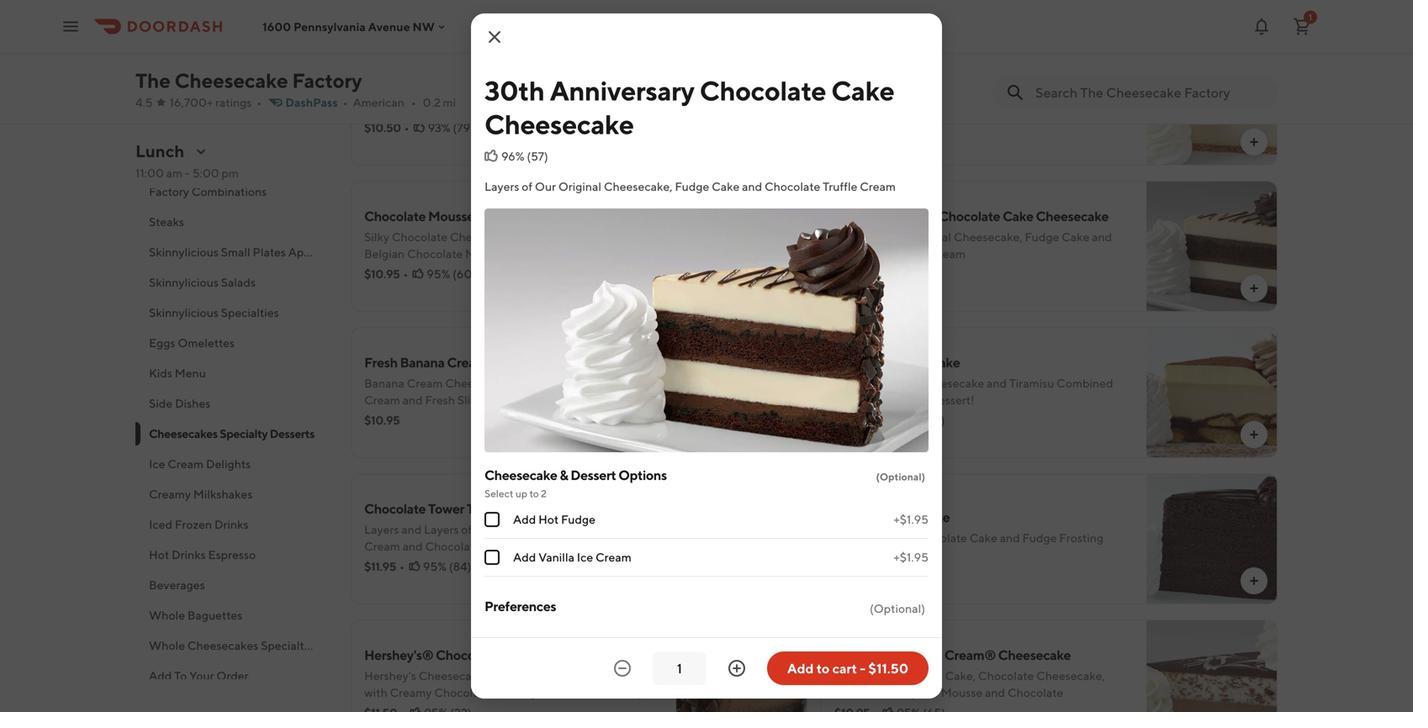 Task type: locate. For each thing, give the bounding box(es) containing it.
0 vertical spatial fresh
[[364, 355, 398, 371]]

1 vertical spatial (57)
[[920, 267, 941, 281]]

mi
[[443, 95, 456, 109]]

2 horizontal spatial vanilla
[[944, 101, 980, 114]]

1 horizontal spatial $11.50
[[868, 661, 909, 677]]

skinnylicious inside skinnylicious small plates appetizers button
[[149, 245, 219, 259]]

crust
[[557, 101, 586, 114], [982, 101, 1012, 114]]

of right cart
[[872, 669, 883, 683]]

notification bell image
[[1252, 16, 1272, 37]]

1 vertical spatial 96%
[[894, 267, 918, 281]]

wonderful
[[858, 376, 916, 390]]

a right the on
[[935, 101, 941, 114]]

dulce
[[835, 62, 869, 78]]

anniversary
[[550, 75, 695, 106], [866, 208, 936, 224]]

skinnylicious inside skinnylicious specialties button
[[149, 306, 219, 320]]

1 vertical spatial factory
[[149, 185, 189, 199]]

1 vertical spatial vanilla
[[538, 551, 575, 564]]

1 horizontal spatial creamy
[[390, 686, 432, 700]]

30th for 30th anniversary chocolate cake cheesecake layers of our original cheesecake, fudge cake and chocolate truffle cream
[[835, 208, 864, 224]]

silky
[[364, 230, 389, 244]]

0 horizontal spatial hot
[[149, 548, 169, 562]]

a left layer
[[587, 230, 593, 244]]

96%
[[501, 149, 525, 163], [894, 267, 918, 281], [897, 413, 920, 427]]

linda's
[[835, 509, 876, 525]]

ice cream delights
[[149, 457, 251, 471]]

None checkbox
[[485, 512, 500, 527]]

of down tower
[[461, 523, 472, 537]]

crust right the on
[[982, 101, 1012, 114]]

add left cart
[[787, 661, 814, 677]]

cake,
[[945, 669, 976, 683]]

(34)
[[920, 121, 942, 135]]

hot inside button
[[149, 548, 169, 562]]

of left rich
[[872, 531, 883, 545]]

add for add special instructions
[[485, 636, 511, 652]]

1 vertical spatial to
[[817, 661, 830, 677]]

add for add hot fudge
[[513, 513, 536, 527]]

add for add to cart - $11.50
[[787, 661, 814, 677]]

of inside 30th anniversary chocolate cake cheesecake layers of our original cheesecake, fudge cake and chocolate truffle cream
[[872, 230, 883, 244]]

2 vertical spatial topped
[[514, 376, 554, 390]]

add item to cart image
[[1248, 135, 1261, 149], [777, 282, 791, 295], [1248, 282, 1261, 295], [777, 428, 791, 442], [1248, 428, 1261, 442]]

tiramisu left "combined"
[[1009, 376, 1054, 390]]

0 vertical spatial frosting
[[1059, 531, 1104, 545]]

the left one
[[364, 84, 385, 98]]

add inside add to cart - $11.50 button
[[787, 661, 814, 677]]

•
[[257, 95, 262, 109], [343, 95, 348, 109], [411, 95, 416, 109], [404, 121, 409, 135], [403, 267, 408, 281], [871, 267, 876, 281], [873, 413, 878, 427], [400, 560, 405, 574]]

1 vertical spatial $11.50
[[868, 661, 909, 677]]

that
[[413, 84, 435, 98]]

2 horizontal spatial creamy
[[578, 84, 620, 98]]

1 vertical spatial creamy
[[149, 487, 191, 501]]

anniversary inside 30th anniversary chocolate cake cheesecake layers of our original cheesecake, fudge cake and chocolate truffle cream
[[866, 208, 936, 224]]

0 vertical spatial cheesecake,
[[604, 180, 673, 193]]

close 30th anniversary chocolate cake cheesecake image
[[485, 27, 505, 47]]

1 horizontal spatial original
[[558, 180, 602, 193]]

american • 0.2 mi
[[353, 95, 456, 109]]

0 horizontal spatial $11.50
[[835, 267, 868, 281]]

of inside 30th anniversary chocolate cake cheesecake dialog
[[522, 180, 533, 193]]

increase quantity by 1 image
[[727, 659, 747, 679]]

skinnylicious for skinnylicious salads
[[149, 276, 219, 289]]

creamy up iced
[[149, 487, 191, 501]]

1 horizontal spatial fresh
[[425, 393, 455, 407]]

1 horizontal spatial -
[[860, 661, 866, 677]]

1 horizontal spatial cheesecake,
[[954, 230, 1023, 244]]

tiramisu up the wonderful
[[835, 355, 885, 371]]

creamy inside 'button'
[[149, 487, 191, 501]]

$10.95 • for chocolate
[[364, 267, 408, 281]]

1 vertical spatial -
[[860, 661, 866, 677]]

whole inside "button"
[[149, 639, 185, 653]]

and inside 30th anniversary chocolate cake cheesecake layers of our original cheesecake, fudge cake and chocolate truffle cream
[[1092, 230, 1112, 244]]

0 vertical spatial hot
[[538, 513, 559, 527]]

0 vertical spatial whole
[[149, 609, 185, 623]]

95% left (60)
[[427, 267, 450, 281]]

of inside chocolate mousse cheesecake silky chocolate cheesecake topped with a layer of belgian chocolate mousse
[[628, 230, 638, 244]]

skinnylicious specialties
[[149, 306, 279, 320]]

+$1.95 up rich
[[894, 513, 929, 527]]

a
[[458, 101, 464, 114], [935, 101, 941, 114], [587, 230, 593, 244]]

creamy milkshakes button
[[135, 480, 331, 510]]

add hot fudge
[[513, 513, 596, 527]]

1 skinnylicious from the top
[[149, 245, 219, 259]]

(57) inside 30th anniversary chocolate cake cheesecake dialog
[[527, 149, 548, 163]]

0 vertical spatial 96% (57)
[[501, 149, 548, 163]]

1 crust from the left
[[557, 101, 586, 114]]

started
[[437, 84, 477, 98]]

0 horizontal spatial to
[[530, 488, 539, 500]]

topped
[[950, 84, 991, 98], [518, 230, 559, 244], [514, 376, 554, 390]]

factory down am on the left
[[149, 185, 189, 199]]

add down up
[[513, 513, 536, 527]]

a inside original cheesecake the one that started it all! our famous creamy cheesecake with a graham cracker crust and sour cream topping
[[458, 101, 464, 114]]

topped inside fresh banana cream cheesecake banana cream cheesecake topped with bavarian cream and fresh sliced banana $10.95
[[514, 376, 554, 390]]

1 vertical spatial drinks
[[172, 548, 206, 562]]

drinks down creamy milkshakes 'button'
[[214, 518, 249, 532]]

2 vertical spatial 96%
[[897, 413, 920, 427]]

0 vertical spatial ice
[[149, 457, 165, 471]]

banana
[[400, 355, 445, 371], [364, 376, 405, 390], [493, 393, 533, 407]]

-
[[185, 166, 190, 180], [860, 661, 866, 677]]

$10.95 • for tiramisu
[[835, 413, 878, 427]]

caramel
[[928, 62, 978, 78], [835, 84, 880, 98], [1019, 84, 1064, 98]]

to
[[530, 488, 539, 500], [817, 661, 830, 677]]

creamy
[[578, 84, 620, 98], [149, 487, 191, 501], [390, 686, 432, 700]]

1 horizontal spatial the
[[364, 84, 385, 98]]

combinations
[[192, 185, 267, 199]]

1 vertical spatial ice
[[577, 551, 593, 564]]

0 vertical spatial $11.50
[[835, 267, 868, 281]]

dashpass •
[[285, 95, 348, 109]]

2 horizontal spatial cheesecake,
[[1036, 669, 1105, 683]]

of up $11.50 •
[[872, 230, 883, 244]]

0 horizontal spatial anniversary
[[550, 75, 695, 106]]

(57) down cracker
[[527, 149, 548, 163]]

0 vertical spatial 96%
[[501, 149, 525, 163]]

vanilla inside dulce de leche caramel cheesecake caramel cheesecake topped with caramel mousse and almond brickle on a vanilla crust 91% (34)
[[944, 101, 980, 114]]

fudge inside "cheesecake & dessert options" group
[[561, 513, 596, 527]]

0 vertical spatial skinnylicious
[[149, 245, 219, 259]]

1 vertical spatial hot
[[149, 548, 169, 562]]

1 vertical spatial banana
[[364, 376, 405, 390]]

chocolate tuxedo cream® cheesecake layers of our fudge cake, chocolate cheesecake, vanilla mascarpone mousse and chocolate
[[835, 647, 1105, 700]]

add up between
[[485, 636, 511, 652]]

to left cart
[[817, 661, 830, 677]]

cheesecake, inside chocolate tuxedo cream® cheesecake layers of our fudge cake, chocolate cheesecake, vanilla mascarpone mousse and chocolate
[[1036, 669, 1105, 683]]

1 horizontal spatial (57)
[[920, 267, 941, 281]]

1 vertical spatial topped
[[518, 230, 559, 244]]

1 horizontal spatial tiramisu
[[1009, 376, 1054, 390]]

1 vertical spatial skinnylicious
[[149, 276, 219, 289]]

0 horizontal spatial creamy
[[149, 487, 191, 501]]

add left to
[[149, 669, 172, 683]]

(optional) inside "cheesecake & dessert options" group
[[876, 471, 925, 483]]

add for add to your order
[[149, 669, 172, 683]]

cheesecake,
[[604, 180, 673, 193], [954, 230, 1023, 244], [1036, 669, 1105, 683]]

add to your order
[[149, 669, 249, 683]]

1 vertical spatial +$1.95
[[894, 551, 929, 564]]

factory combinations
[[149, 185, 267, 199]]

our inside 30th anniversary chocolate cake cheesecake layers of our original cheesecake, fudge cake and chocolate truffle cream
[[885, 230, 906, 244]]

1 horizontal spatial $10.95 •
[[835, 413, 878, 427]]

0 horizontal spatial -
[[185, 166, 190, 180]]

96% right $11.50 •
[[894, 267, 918, 281]]

1 vertical spatial $10.95 •
[[835, 413, 878, 427]]

$10.95 • down one on the bottom right
[[835, 413, 878, 427]]

cheesecake inside 30th anniversary chocolate cake cheesecake
[[485, 109, 634, 140]]

1 horizontal spatial 96% (57)
[[894, 267, 941, 281]]

96% down cracker
[[501, 149, 525, 163]]

hot
[[538, 513, 559, 527], [149, 548, 169, 562]]

steaks
[[149, 215, 184, 229]]

0 horizontal spatial vanilla
[[538, 551, 575, 564]]

beverages button
[[135, 570, 331, 601]]

with inside hershey's® chocolate bar cheesecake hershey's cheesecake between moist chocolate cake with creamy chocolate frosting and chocolate chips
[[364, 686, 388, 700]]

whole down beverages
[[149, 609, 185, 623]]

$11.50 •
[[835, 267, 876, 281]]

whole cheesecakes specialty cakes button
[[135, 631, 346, 661]]

30th anniversary chocolate cake cheesecake dialog
[[471, 13, 942, 699]]

the inside original cheesecake the one that started it all! our famous creamy cheesecake with a graham cracker crust and sour cream topping
[[364, 84, 385, 98]]

1 horizontal spatial hot
[[538, 513, 559, 527]]

original cheesecake image
[[676, 34, 808, 166]]

crust down famous
[[557, 101, 586, 114]]

tiramisu cheesecake image
[[1147, 327, 1278, 458]]

hershey's® chocolate bar cheesecake hershey's cheesecake between moist chocolate cake with creamy chocolate frosting and chocolate chips
[[364, 647, 656, 700]]

anniversary for 30th anniversary chocolate cake cheesecake layers of our original cheesecake, fudge cake and chocolate truffle cream
[[866, 208, 936, 224]]

creamy up sour on the left top of the page
[[578, 84, 620, 98]]

1 items, open order cart image
[[1292, 16, 1312, 37]]

layers inside linda's fudge cake layers of rich chocolate cake and fudge frosting
[[835, 531, 869, 545]]

chocolate tuxedo cream® cheesecake image
[[1147, 620, 1278, 713]]

layers
[[485, 180, 519, 193], [835, 230, 869, 244], [364, 523, 399, 537], [424, 523, 459, 537], [835, 531, 869, 545], [835, 669, 869, 683]]

fresh
[[364, 355, 398, 371], [425, 393, 455, 407]]

add down add hot fudge
[[513, 551, 536, 564]]

1 vertical spatial whole
[[149, 639, 185, 653]]

lemon raspberry cream cheesecake image
[[676, 0, 808, 19]]

topped inside dulce de leche caramel cheesecake caramel cheesecake topped with caramel mousse and almond brickle on a vanilla crust 91% (34)
[[950, 84, 991, 98]]

ice up creamy milkshakes
[[149, 457, 165, 471]]

factory up dashpass •
[[292, 69, 362, 93]]

4.5
[[135, 95, 153, 109]]

add item to cart image for dulce de leche caramel cheesecake
[[1248, 135, 1261, 149]]

vanilla right the on
[[944, 101, 980, 114]]

96% (57)
[[501, 149, 548, 163], [894, 267, 941, 281]]

skinnylicious up skinnylicious specialties at top
[[149, 276, 219, 289]]

fudge inside the chocolate tower truffle cake™ layers and layers of fudge cake with chocolate truffle cream and chocolate mousse
[[474, 523, 509, 537]]

delights
[[206, 457, 251, 471]]

1 vertical spatial specialty
[[261, 639, 310, 653]]

cream inside 30th anniversary chocolate cake cheesecake layers of our original cheesecake, fudge cake and chocolate truffle cream
[[930, 247, 966, 261]]

preferences
[[485, 599, 556, 615]]

fresh banana cream cheesecake image
[[676, 327, 808, 458]]

2 whole from the top
[[149, 639, 185, 653]]

1 +$1.95 from the top
[[894, 513, 929, 527]]

95% left the (84)
[[423, 560, 447, 574]]

anniversary inside 30th anniversary chocolate cake cheesecake
[[550, 75, 695, 106]]

(58)
[[923, 413, 945, 427]]

0 vertical spatial original
[[364, 62, 412, 78]]

the
[[135, 69, 171, 93], [364, 84, 385, 98]]

with inside dulce de leche caramel cheesecake caramel cheesecake topped with caramel mousse and almond brickle on a vanilla crust 91% (34)
[[993, 84, 1017, 98]]

cheesecakes down baguettes
[[187, 639, 258, 653]]

creamy down hershey's
[[390, 686, 432, 700]]

0 vertical spatial to
[[530, 488, 539, 500]]

our inside original cheesecake the one that started it all! our famous creamy cheesecake with a graham cracker crust and sour cream topping
[[510, 84, 531, 98]]

1 horizontal spatial a
[[587, 230, 593, 244]]

11:00
[[135, 166, 164, 180]]

2 vertical spatial creamy
[[390, 686, 432, 700]]

whole inside button
[[149, 609, 185, 623]]

$10.95 inside fresh banana cream cheesecake banana cream cheesecake topped with bavarian cream and fresh sliced banana $10.95
[[364, 413, 400, 427]]

+$1.95 for add hot fudge
[[894, 513, 929, 527]]

truffle
[[823, 180, 858, 193], [893, 247, 927, 261], [467, 501, 506, 517], [625, 523, 660, 537]]

2 vertical spatial vanilla
[[835, 686, 871, 700]]

cheesecake, inside 30th anniversary chocolate cake cheesecake layers of our original cheesecake, fudge cake and chocolate truffle cream
[[954, 230, 1023, 244]]

creamy inside original cheesecake the one that started it all! our famous creamy cheesecake with a graham cracker crust and sour cream topping
[[578, 84, 620, 98]]

desserts
[[270, 427, 315, 441]]

1 horizontal spatial to
[[817, 661, 830, 677]]

the up 4.5
[[135, 69, 171, 93]]

0 vertical spatial creamy
[[578, 84, 620, 98]]

anniversary for 30th anniversary chocolate cake cheesecake
[[550, 75, 695, 106]]

0 vertical spatial +$1.95
[[894, 513, 929, 527]]

$11.95 •
[[364, 560, 405, 574]]

0 horizontal spatial tiramisu
[[835, 355, 885, 371]]

0 vertical spatial (57)
[[527, 149, 548, 163]]

1 vertical spatial original
[[558, 180, 602, 193]]

tuxedo
[[898, 647, 942, 663]]

hot down iced
[[149, 548, 169, 562]]

of right layer
[[628, 230, 638, 244]]

0 horizontal spatial fresh
[[364, 355, 398, 371]]

mousse inside dulce de leche caramel cheesecake caramel cheesecake topped with caramel mousse and almond brickle on a vanilla crust 91% (34)
[[1067, 84, 1108, 98]]

salads
[[221, 276, 256, 289]]

&
[[560, 467, 568, 483]]

0 horizontal spatial frosting
[[492, 686, 537, 700]]

decrease quantity by 1 image
[[612, 659, 633, 679]]

1 horizontal spatial 30th
[[835, 208, 864, 224]]

crust inside dulce de leche caramel cheesecake caramel cheesecake topped with caramel mousse and almond brickle on a vanilla crust 91% (34)
[[982, 101, 1012, 114]]

specialty left cakes
[[261, 639, 310, 653]]

factory combinations button
[[135, 177, 331, 207]]

skinnylicious down steaks
[[149, 245, 219, 259]]

3 skinnylicious from the top
[[149, 306, 219, 320]]

0 horizontal spatial original
[[364, 62, 412, 78]]

factory inside button
[[149, 185, 189, 199]]

96% for tiramisu
[[897, 413, 920, 427]]

0 horizontal spatial crust
[[557, 101, 586, 114]]

plates
[[253, 245, 286, 259]]

graham
[[467, 101, 510, 114]]

add item to cart image for layers
[[1248, 575, 1261, 588]]

0 vertical spatial 30th
[[485, 75, 545, 106]]

0 horizontal spatial $10.95 •
[[364, 267, 408, 281]]

30th inside 30th anniversary chocolate cake cheesecake layers of our original cheesecake, fudge cake and chocolate truffle cream
[[835, 208, 864, 224]]

side dishes
[[149, 397, 211, 411]]

1 horizontal spatial anniversary
[[866, 208, 936, 224]]

0 horizontal spatial 96% (57)
[[501, 149, 548, 163]]

ice down add hot fudge
[[577, 551, 593, 564]]

crust inside original cheesecake the one that started it all! our famous creamy cheesecake with a graham cracker crust and sour cream topping
[[557, 101, 586, 114]]

on
[[919, 101, 933, 114]]

96% (57) down cracker
[[501, 149, 548, 163]]

None checkbox
[[485, 550, 500, 565]]

cheesecake inside cheesecake & dessert options select up to 2
[[485, 467, 557, 483]]

0 vertical spatial banana
[[400, 355, 445, 371]]

0 vertical spatial factory
[[292, 69, 362, 93]]

2 horizontal spatial a
[[935, 101, 941, 114]]

- right cart
[[860, 661, 866, 677]]

hershey's® chocolate bar cheesecake image
[[676, 620, 808, 713]]

(optional)
[[876, 471, 925, 483], [870, 602, 925, 616]]

2 vertical spatial skinnylicious
[[149, 306, 219, 320]]

up
[[516, 488, 528, 500]]

vanilla down add to cart - $11.50 button
[[835, 686, 871, 700]]

1 vertical spatial (optional)
[[870, 602, 925, 616]]

0 horizontal spatial (57)
[[527, 149, 548, 163]]

fudge inside 30th anniversary chocolate cake cheesecake layers of our original cheesecake, fudge cake and chocolate truffle cream
[[1025, 230, 1059, 244]]

belgian
[[364, 247, 405, 261]]

to left 2
[[530, 488, 539, 500]]

chocolate tower truffle cake™ image
[[676, 474, 808, 605]]

30th inside 30th anniversary chocolate cake cheesecake
[[485, 75, 545, 106]]

pennsylvania
[[294, 20, 366, 33]]

add item to cart image for chocolate mousse cheesecake
[[777, 282, 791, 295]]

original inside 30th anniversary chocolate cake cheesecake layers of our original cheesecake, fudge cake and chocolate truffle cream
[[908, 230, 951, 244]]

cheesecakes down "side dishes"
[[149, 427, 218, 441]]

vanilla down add hot fudge
[[538, 551, 575, 564]]

of inside chocolate tuxedo cream® cheesecake layers of our fudge cake, chocolate cheesecake, vanilla mascarpone mousse and chocolate
[[872, 669, 883, 683]]

whole
[[149, 609, 185, 623], [149, 639, 185, 653]]

side dishes button
[[135, 389, 331, 419]]

(57) down 30th anniversary chocolate cake cheesecake layers of our original cheesecake, fudge cake and chocolate truffle cream at the right top
[[920, 267, 941, 281]]

1 whole from the top
[[149, 609, 185, 623]]

of inside linda's fudge cake layers of rich chocolate cake and fudge frosting
[[872, 531, 883, 545]]

0 horizontal spatial a
[[458, 101, 464, 114]]

(optional) up tuxedo
[[870, 602, 925, 616]]

95% for mousse
[[427, 267, 450, 281]]

(optional) down 96% (58)
[[876, 471, 925, 483]]

0 vertical spatial $10.95 •
[[364, 267, 408, 281]]

with inside original cheesecake the one that started it all! our famous creamy cheesecake with a graham cracker crust and sour cream topping
[[433, 101, 456, 114]]

a inside dulce de leche caramel cheesecake caramel cheesecake topped with caramel mousse and almond brickle on a vanilla crust 91% (34)
[[935, 101, 941, 114]]

96% down amazing
[[897, 413, 920, 427]]

96% (57) right $11.50 •
[[894, 267, 941, 281]]

drinks down frozen
[[172, 548, 206, 562]]

specialty down side dishes button
[[220, 427, 268, 441]]

+$1.95 down rich
[[894, 551, 929, 564]]

2 crust from the left
[[982, 101, 1012, 114]]

one
[[387, 84, 410, 98]]

0 vertical spatial anniversary
[[550, 75, 695, 106]]

reese's® peanut butter chocolate cake cheesecake image
[[1147, 0, 1278, 19]]

$10.95
[[364, 267, 400, 281], [364, 413, 400, 427], [835, 413, 870, 427]]

skinnylicious inside skinnylicious salads button
[[149, 276, 219, 289]]

skinnylicious
[[149, 245, 219, 259], [149, 276, 219, 289], [149, 306, 219, 320]]

2 vertical spatial banana
[[493, 393, 533, 407]]

our inside chocolate tuxedo cream® cheesecake layers of our fudge cake, chocolate cheesecake, vanilla mascarpone mousse and chocolate
[[885, 669, 906, 683]]

one
[[858, 393, 878, 407]]

whole up to
[[149, 639, 185, 653]]

brickle
[[879, 101, 917, 114]]

2 vertical spatial original
[[908, 230, 951, 244]]

de
[[872, 62, 887, 78]]

0 horizontal spatial cheesecake,
[[604, 180, 673, 193]]

2 skinnylicious from the top
[[149, 276, 219, 289]]

0 horizontal spatial drinks
[[172, 548, 206, 562]]

1 vertical spatial 30th
[[835, 208, 864, 224]]

frosting
[[1059, 531, 1104, 545], [492, 686, 537, 700]]

0 vertical spatial (optional)
[[876, 471, 925, 483]]

0 horizontal spatial 30th
[[485, 75, 545, 106]]

0 vertical spatial drinks
[[214, 518, 249, 532]]

cake inside hershey's® chocolate bar cheesecake hershey's cheesecake between moist chocolate cake with creamy chocolate frosting and chocolate chips
[[628, 669, 656, 683]]

add inside add special instructions button
[[485, 636, 511, 652]]

of
[[522, 180, 533, 193], [628, 230, 638, 244], [872, 230, 883, 244], [461, 523, 472, 537], [872, 531, 883, 545], [872, 669, 883, 683]]

cake
[[831, 75, 895, 106], [712, 180, 740, 193], [1003, 208, 1034, 224], [1062, 230, 1090, 244], [919, 509, 950, 525], [511, 523, 539, 537], [970, 531, 998, 545], [628, 669, 656, 683]]

$10.95 for tiramisu
[[835, 413, 870, 427]]

avenue
[[368, 20, 410, 33]]

1 horizontal spatial vanilla
[[835, 686, 871, 700]]

2 +$1.95 from the top
[[894, 551, 929, 564]]

whole for whole baguettes
[[149, 609, 185, 623]]

of up chocolate mousse cheesecake silky chocolate cheesecake topped with a layer of belgian chocolate mousse
[[522, 180, 533, 193]]

add inside add to your order button
[[149, 669, 172, 683]]

1 vertical spatial 95%
[[423, 560, 447, 574]]

nw
[[413, 20, 435, 33]]

2 horizontal spatial original
[[908, 230, 951, 244]]

skinnylicious up eggs omelettes
[[149, 306, 219, 320]]

$10.95 • down belgian
[[364, 267, 408, 281]]

add item to cart image for 30th anniversary chocolate cake cheesecake
[[1248, 282, 1261, 295]]

chocolate mousse cheesecake image
[[676, 181, 808, 312]]

add item to cart image
[[777, 0, 791, 3], [777, 575, 791, 588], [1248, 575, 1261, 588]]

0 horizontal spatial factory
[[149, 185, 189, 199]]

93% (79)
[[428, 121, 474, 135]]

$10.95 •
[[364, 267, 408, 281], [835, 413, 878, 427]]

ice inside "cheesecake & dessert options" group
[[577, 551, 593, 564]]

whole for whole cheesecakes specialty cakes
[[149, 639, 185, 653]]

hot down 2
[[538, 513, 559, 527]]

kids menu button
[[135, 358, 331, 389]]

a right the mi
[[458, 101, 464, 114]]

- right am on the left
[[185, 166, 190, 180]]

bavarian
[[582, 376, 629, 390]]

vanilla
[[944, 101, 980, 114], [538, 551, 575, 564], [835, 686, 871, 700]]

+$1.95 for add vanilla ice cream
[[894, 551, 929, 564]]



Task type: describe. For each thing, give the bounding box(es) containing it.
milkshakes
[[193, 487, 253, 501]]

0 vertical spatial tiramisu
[[835, 355, 885, 371]]

dishes
[[175, 397, 211, 411]]

0 horizontal spatial caramel
[[835, 84, 880, 98]]

chocolate mousse cheesecake silky chocolate cheesecake topped with a layer of belgian chocolate mousse
[[364, 208, 638, 261]]

and inside original cheesecake the one that started it all! our famous creamy cheesecake with a graham cracker crust and sour cream topping
[[589, 101, 609, 114]]

side
[[149, 397, 173, 411]]

iced frozen drinks button
[[135, 510, 331, 540]]

1 horizontal spatial caramel
[[928, 62, 978, 78]]

dessert
[[571, 467, 616, 483]]

our inside tiramisu cheesecake our wonderful cheesecake and tiramisu combined into one amazing dessert!
[[835, 376, 856, 390]]

menu
[[175, 366, 206, 380]]

frosting inside linda's fudge cake layers of rich chocolate cake and fudge frosting
[[1059, 531, 1104, 545]]

2
[[541, 488, 547, 500]]

1 horizontal spatial factory
[[292, 69, 362, 93]]

eggs omelettes button
[[135, 328, 331, 358]]

specialty inside "button"
[[261, 639, 310, 653]]

layer
[[596, 230, 625, 244]]

96% inside 30th anniversary chocolate cake cheesecake dialog
[[501, 149, 525, 163]]

layers inside 30th anniversary chocolate cake cheesecake layers of our original cheesecake, fudge cake and chocolate truffle cream
[[835, 230, 869, 244]]

none checkbox inside "cheesecake & dessert options" group
[[485, 512, 500, 527]]

vanilla inside "cheesecake & dessert options" group
[[538, 551, 575, 564]]

30th anniversary chocolate cake cheesecake image
[[1147, 181, 1278, 312]]

cake™
[[508, 501, 550, 517]]

truffle inside 30th anniversary chocolate cake cheesecake dialog
[[823, 180, 858, 193]]

mousse inside chocolate tuxedo cream® cheesecake layers of our fudge cake, chocolate cheesecake, vanilla mascarpone mousse and chocolate
[[941, 686, 983, 700]]

skinnylicious small plates appetizers button
[[135, 237, 346, 268]]

chocolate tower truffle cake™ layers and layers of fudge cake with chocolate truffle cream and chocolate mousse
[[364, 501, 660, 554]]

1 vertical spatial tiramisu
[[1009, 376, 1054, 390]]

ratings
[[215, 95, 252, 109]]

pm
[[222, 166, 239, 180]]

tower
[[428, 501, 464, 517]]

open menu image
[[61, 16, 81, 37]]

and inside chocolate tuxedo cream® cheesecake layers of our fudge cake, chocolate cheesecake, vanilla mascarpone mousse and chocolate
[[985, 686, 1005, 700]]

1 vertical spatial 96% (57)
[[894, 267, 941, 281]]

frosting inside hershey's® chocolate bar cheesecake hershey's cheesecake between moist chocolate cake with creamy chocolate frosting and chocolate chips
[[492, 686, 537, 700]]

into
[[835, 393, 855, 407]]

order
[[216, 669, 249, 683]]

add for add vanilla ice cream
[[513, 551, 536, 564]]

add vanilla ice cream
[[513, 551, 632, 564]]

and inside linda's fudge cake layers of rich chocolate cake and fudge frosting
[[1000, 531, 1020, 545]]

iced frozen drinks
[[149, 518, 249, 532]]

dashpass
[[285, 95, 338, 109]]

the cheesecake factory
[[135, 69, 362, 93]]

ice cream delights button
[[135, 449, 331, 480]]

skinnylicious small plates appetizers
[[149, 245, 346, 259]]

$10.50
[[364, 121, 401, 135]]

layers inside chocolate tuxedo cream® cheesecake layers of our fudge cake, chocolate cheesecake, vanilla mascarpone mousse and chocolate
[[835, 669, 869, 683]]

a inside chocolate mousse cheesecake silky chocolate cheesecake topped with a layer of belgian chocolate mousse
[[587, 230, 593, 244]]

0 vertical spatial specialty
[[220, 427, 268, 441]]

96% (57) inside 30th anniversary chocolate cake cheesecake dialog
[[501, 149, 548, 163]]

cake inside the chocolate tower truffle cake™ layers and layers of fudge cake with chocolate truffle cream and chocolate mousse
[[511, 523, 539, 537]]

amazing
[[880, 393, 927, 407]]

fresh banana cream cheesecake banana cream cheesecake topped with bavarian cream and fresh sliced banana $10.95
[[364, 355, 629, 427]]

topped for caramel
[[950, 84, 991, 98]]

rich
[[885, 531, 909, 545]]

and inside hershey's® chocolate bar cheesecake hershey's cheesecake between moist chocolate cake with creamy chocolate frosting and chocolate chips
[[539, 686, 559, 700]]

cheesecake inside 30th anniversary chocolate cake cheesecake layers of our original cheesecake, fudge cake and chocolate truffle cream
[[1036, 208, 1109, 224]]

fudge inside chocolate tuxedo cream® cheesecake layers of our fudge cake, chocolate cheesecake, vanilla mascarpone mousse and chocolate
[[908, 669, 943, 683]]

add to your order button
[[135, 661, 331, 691]]

baguettes
[[187, 609, 242, 623]]

and inside dulce de leche caramel cheesecake caramel cheesecake topped with caramel mousse and almond brickle on a vanilla crust 91% (34)
[[1111, 84, 1131, 98]]

hot drinks espresso
[[149, 548, 256, 562]]

mousse inside the chocolate tower truffle cake™ layers and layers of fudge cake with chocolate truffle cream and chocolate mousse
[[483, 540, 525, 554]]

original cheesecake the one that started it all! our famous creamy cheesecake with a graham cracker crust and sour cream topping
[[364, 62, 636, 131]]

cracker
[[512, 101, 555, 114]]

hot inside "cheesecake & dessert options" group
[[538, 513, 559, 527]]

16,700+ ratings •
[[170, 95, 262, 109]]

0 vertical spatial -
[[185, 166, 190, 180]]

1 vertical spatial fresh
[[425, 393, 455, 407]]

topped for cheesecake
[[514, 376, 554, 390]]

creamy milkshakes
[[149, 487, 253, 501]]

with inside fresh banana cream cheesecake banana cream cheesecake topped with bavarian cream and fresh sliced banana $10.95
[[557, 376, 580, 390]]

select
[[485, 488, 514, 500]]

lunch
[[135, 141, 184, 161]]

cart
[[832, 661, 857, 677]]

skinnylicious for skinnylicious small plates appetizers
[[149, 245, 219, 259]]

add special instructions button
[[485, 621, 929, 666]]

chips
[[620, 686, 651, 700]]

$11.50 inside button
[[868, 661, 909, 677]]

add to cart - $11.50
[[787, 661, 909, 677]]

1 button
[[1285, 10, 1319, 43]]

hershey's
[[364, 669, 416, 683]]

cheesecakes inside "button"
[[187, 639, 258, 653]]

with inside the chocolate tower truffle cake™ layers and layers of fudge cake with chocolate truffle cream and chocolate mousse
[[542, 523, 565, 537]]

5:00
[[192, 166, 219, 180]]

16,700+
[[170, 95, 213, 109]]

creamy inside hershey's® chocolate bar cheesecake hershey's cheesecake between moist chocolate cake with creamy chocolate frosting and chocolate chips
[[390, 686, 432, 700]]

2 horizontal spatial caramel
[[1019, 84, 1064, 98]]

leche
[[889, 62, 926, 78]]

cheesecake inside chocolate tuxedo cream® cheesecake layers of our fudge cake, chocolate cheesecake, vanilla mascarpone mousse and chocolate
[[998, 647, 1071, 663]]

cheesecake, inside 30th anniversary chocolate cake cheesecake dialog
[[604, 180, 673, 193]]

whole baguettes button
[[135, 601, 331, 631]]

Item Search search field
[[1036, 83, 1264, 102]]

1600 pennsylvania avenue nw
[[262, 20, 435, 33]]

eggs
[[149, 336, 175, 350]]

and inside tiramisu cheesecake our wonderful cheesecake and tiramisu combined into one amazing dessert!
[[987, 376, 1007, 390]]

95% for tower
[[423, 560, 447, 574]]

to
[[174, 669, 187, 683]]

famous
[[534, 84, 576, 98]]

skinnylicious specialties button
[[135, 298, 331, 328]]

vanilla inside chocolate tuxedo cream® cheesecake layers of our fudge cake, chocolate cheesecake, vanilla mascarpone mousse and chocolate
[[835, 686, 871, 700]]

0 vertical spatial cheesecakes
[[149, 427, 218, 441]]

cakes
[[313, 639, 346, 653]]

ice inside "button"
[[149, 457, 165, 471]]

espresso
[[208, 548, 256, 562]]

(60)
[[453, 267, 476, 281]]

cream inside "cheesecake & dessert options" group
[[596, 551, 632, 564]]

11:00 am - 5:00 pm
[[135, 166, 239, 180]]

original inside original cheesecake the one that started it all! our famous creamy cheesecake with a graham cracker crust and sour cream topping
[[364, 62, 412, 78]]

0 horizontal spatial the
[[135, 69, 171, 93]]

Current quantity is 1 number field
[[663, 660, 697, 678]]

topped inside chocolate mousse cheesecake silky chocolate cheesecake topped with a layer of belgian chocolate mousse
[[518, 230, 559, 244]]

cake inside 30th anniversary chocolate cake cheesecake
[[831, 75, 895, 106]]

(79)
[[453, 121, 474, 135]]

0.2
[[423, 95, 441, 109]]

steaks button
[[135, 207, 331, 237]]

none checkbox inside "cheesecake & dessert options" group
[[485, 550, 500, 565]]

our inside 30th anniversary chocolate cake cheesecake dialog
[[535, 180, 556, 193]]

(84)
[[449, 560, 471, 574]]

skinnylicious salads
[[149, 276, 256, 289]]

30th anniversary chocolate cake cheesecake layers of our original cheesecake, fudge cake and chocolate truffle cream
[[835, 208, 1112, 261]]

91%
[[897, 121, 918, 135]]

american
[[353, 95, 404, 109]]

to inside button
[[817, 661, 830, 677]]

- inside button
[[860, 661, 866, 677]]

cheesecake & dessert options group
[[485, 466, 929, 577]]

1
[[1309, 12, 1312, 22]]

cream inside "button"
[[168, 457, 204, 471]]

cream inside the chocolate tower truffle cake™ layers and layers of fudge cake with chocolate truffle cream and chocolate mousse
[[364, 540, 400, 554]]

30th for 30th anniversary chocolate cake cheesecake
[[485, 75, 545, 106]]

specialties
[[221, 306, 279, 320]]

cream inside original cheesecake the one that started it all! our famous creamy cheesecake with a graham cracker crust and sour cream topping
[[364, 117, 400, 131]]

kids
[[149, 366, 172, 380]]

to inside cheesecake & dessert options select up to 2
[[530, 488, 539, 500]]

of inside the chocolate tower truffle cake™ layers and layers of fudge cake with chocolate truffle cream and chocolate mousse
[[461, 523, 472, 537]]

$10.95 for chocolate
[[364, 267, 400, 281]]

93%
[[428, 121, 451, 135]]

skinnylicious for skinnylicious specialties
[[149, 306, 219, 320]]

sour
[[611, 101, 636, 114]]

dulce de leche caramel cheesecake image
[[1147, 34, 1278, 166]]

96% (58)
[[897, 413, 945, 427]]

instructions
[[561, 636, 633, 652]]

add item to cart image for tiramisu cheesecake
[[1248, 428, 1261, 442]]

whole cheesecakes specialty cakes
[[149, 639, 346, 653]]

and inside fresh banana cream cheesecake banana cream cheesecake topped with bavarian cream and fresh sliced banana $10.95
[[403, 393, 423, 407]]

$10.50 •
[[364, 121, 409, 135]]

chocolate inside linda's fudge cake layers of rich chocolate cake and fudge frosting
[[912, 531, 967, 545]]

chocolate inside 30th anniversary chocolate cake cheesecake
[[700, 75, 826, 106]]

dessert!
[[930, 393, 975, 407]]

96% for 30th
[[894, 267, 918, 281]]

am
[[166, 166, 183, 180]]

add item to cart image for cake™
[[777, 575, 791, 588]]

truffle inside 30th anniversary chocolate cake cheesecake layers of our original cheesecake, fudge cake and chocolate truffle cream
[[893, 247, 927, 261]]

beverages
[[149, 578, 205, 592]]

linda's fudge cake image
[[1147, 474, 1278, 605]]

95% (84)
[[423, 560, 471, 574]]

add item to cart image for fresh banana cream cheesecake
[[777, 428, 791, 442]]

with inside chocolate mousse cheesecake silky chocolate cheesecake topped with a layer of belgian chocolate mousse
[[561, 230, 585, 244]]

original inside 30th anniversary chocolate cake cheesecake dialog
[[558, 180, 602, 193]]

layers inside 30th anniversary chocolate cake cheesecake dialog
[[485, 180, 519, 193]]

and inside 30th anniversary chocolate cake cheesecake dialog
[[742, 180, 762, 193]]



Task type: vqa. For each thing, say whether or not it's contained in the screenshot.
1st 1 × from the bottom of the page
no



